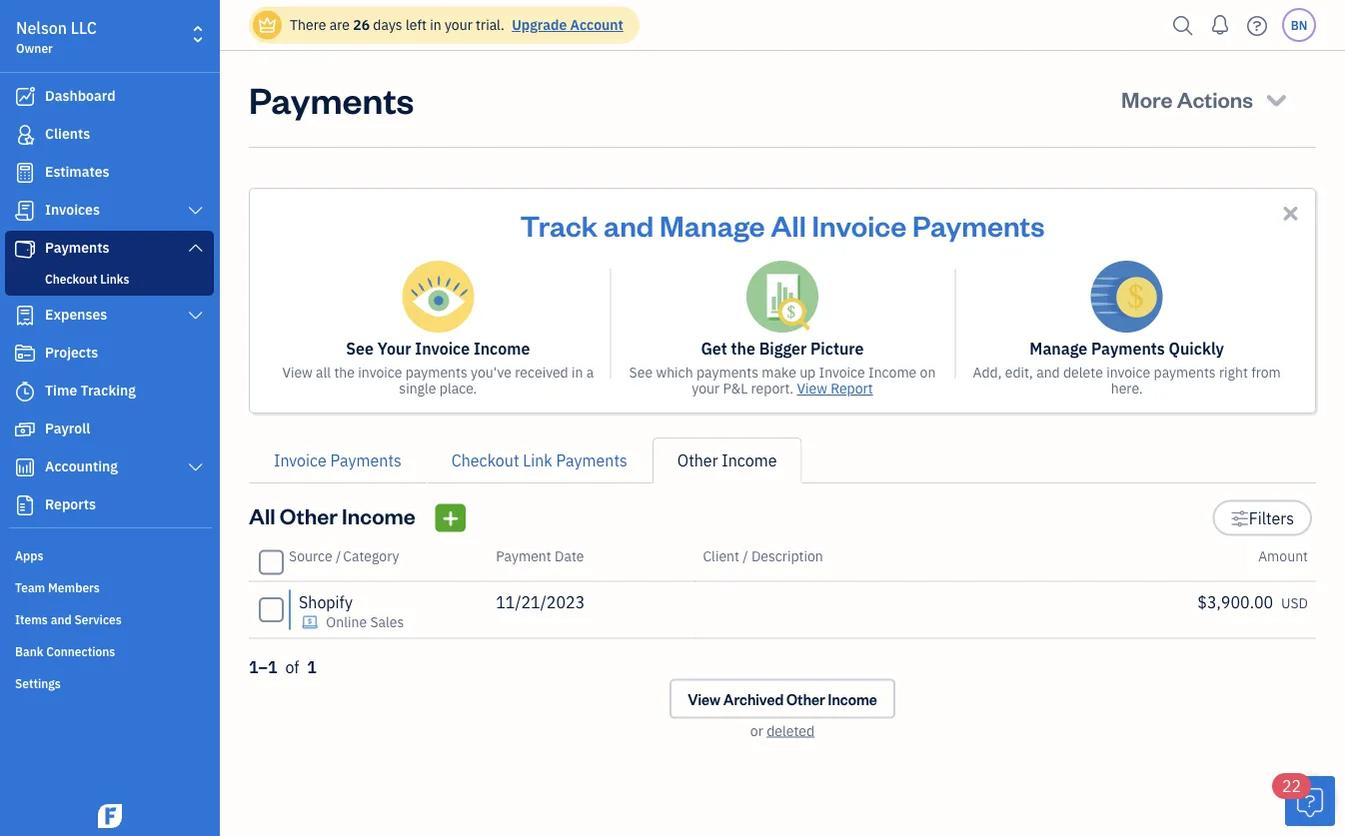 Task type: describe. For each thing, give the bounding box(es) containing it.
team members link
[[5, 572, 214, 602]]

chevron large down image for expenses
[[186, 308, 205, 324]]

payroll
[[45, 419, 90, 438]]

26
[[353, 15, 370, 34]]

view for view archived other income
[[688, 690, 720, 709]]

deleted
[[767, 722, 815, 740]]

0 horizontal spatial all
[[249, 501, 275, 530]]

on
[[920, 363, 936, 382]]

source
[[289, 547, 332, 565]]

bn button
[[1282, 8, 1316, 42]]

apps
[[15, 548, 43, 564]]

filters button
[[1213, 500, 1312, 536]]

checkout link payments link
[[427, 438, 652, 484]]

or
[[750, 722, 763, 740]]

items and services link
[[5, 604, 214, 634]]

see for which
[[629, 363, 653, 382]]

invoices link
[[5, 193, 214, 229]]

your inside see which payments make up invoice income on your p&l report.
[[692, 379, 720, 398]]

nelson llc owner
[[16, 17, 97, 56]]

bank connections link
[[5, 636, 214, 666]]

in inside see your invoice income view all the invoice payments you've received in a single place.
[[572, 363, 583, 382]]

invoice image
[[13, 201, 37, 221]]

main element
[[0, 0, 270, 836]]

checkout links
[[45, 271, 129, 287]]

payment image
[[13, 239, 37, 259]]

income inside see which payments make up invoice income on your p&l report.
[[868, 363, 917, 382]]

left
[[406, 15, 427, 34]]

dashboard
[[45, 86, 116, 105]]

category
[[343, 547, 399, 565]]

make
[[762, 363, 796, 382]]

11/21/2023
[[496, 592, 585, 613]]

payments link
[[5, 231, 214, 267]]

actions
[[1177, 84, 1253, 113]]

22
[[1282, 776, 1301, 797]]

0 horizontal spatial in
[[430, 15, 441, 34]]

edit,
[[1005, 363, 1033, 382]]

team
[[15, 580, 45, 596]]

manage payments quickly add, edit, and delete invoice payments right from here.
[[973, 338, 1281, 398]]

project image
[[13, 344, 37, 364]]

shopify
[[299, 592, 353, 613]]

money image
[[13, 420, 37, 440]]

payments inside manage payments quickly add, edit, and delete invoice payments right from here.
[[1091, 338, 1165, 359]]

reports link
[[5, 488, 214, 524]]

add new other income entry image
[[441, 506, 460, 530]]

report image
[[13, 496, 37, 516]]

days
[[373, 15, 402, 34]]

upgrade
[[512, 15, 567, 34]]

all other income
[[249, 501, 416, 530]]

checkout link payments
[[452, 450, 627, 471]]

payment date button
[[496, 547, 584, 565]]

1–1
[[249, 657, 277, 678]]

picture
[[811, 338, 864, 359]]

payment
[[496, 547, 551, 565]]

add,
[[973, 363, 1002, 382]]

all
[[316, 363, 331, 382]]

client image
[[13, 125, 37, 145]]

are
[[329, 15, 350, 34]]

upgrade account link
[[508, 15, 623, 34]]

view archived other income
[[688, 690, 877, 709]]

here.
[[1111, 379, 1143, 398]]

resource center badge image
[[1285, 776, 1335, 826]]

deleted link
[[767, 722, 815, 740]]

time tracking
[[45, 381, 136, 400]]

view report
[[797, 379, 873, 398]]

amount
[[1258, 547, 1308, 565]]

expenses link
[[5, 298, 214, 334]]

clients link
[[5, 117, 214, 153]]

amount button
[[1258, 547, 1308, 565]]

view inside see your invoice income view all the invoice payments you've received in a single place.
[[282, 363, 313, 382]]

sales
[[370, 613, 404, 631]]

client
[[703, 547, 739, 565]]

time
[[45, 381, 77, 400]]

crown image
[[257, 14, 278, 35]]

connections
[[46, 644, 115, 660]]

checkout for checkout links
[[45, 271, 97, 287]]

payment date
[[496, 547, 584, 565]]

the inside see your invoice income view all the invoice payments you've received in a single place.
[[334, 363, 355, 382]]

client / description
[[703, 547, 823, 565]]

llc
[[71, 17, 97, 38]]

more
[[1121, 84, 1173, 113]]

search image
[[1167, 10, 1199, 40]]

get the bigger picture image
[[746, 261, 818, 333]]

description
[[751, 547, 823, 565]]

estimates link
[[5, 155, 214, 191]]

timer image
[[13, 382, 37, 402]]

invoices
[[45, 200, 100, 219]]

invoice for payments
[[1106, 363, 1150, 382]]

accounting
[[45, 457, 118, 476]]

expenses
[[45, 305, 107, 324]]

invoice inside see your invoice income view all the invoice payments you've received in a single place.
[[415, 338, 470, 359]]

manage payments quickly image
[[1091, 261, 1163, 333]]

dashboard link
[[5, 79, 214, 115]]

bank
[[15, 644, 43, 660]]

invoice for your
[[358, 363, 402, 382]]

settings link
[[5, 668, 214, 698]]

archived
[[723, 690, 784, 709]]

payments inside see which payments make up invoice income on your p&l report.
[[696, 363, 759, 382]]

2 horizontal spatial other
[[787, 690, 825, 709]]

single
[[399, 379, 436, 398]]

reports
[[45, 495, 96, 514]]

0 vertical spatial the
[[731, 338, 755, 359]]

0 vertical spatial all
[[771, 206, 806, 243]]

trial.
[[476, 15, 505, 34]]

there
[[290, 15, 326, 34]]

notifications image
[[1204, 5, 1236, 45]]

chevron large down image for payments
[[186, 240, 205, 256]]



Task type: locate. For each thing, give the bounding box(es) containing it.
0 vertical spatial checkout
[[45, 271, 97, 287]]

view
[[282, 363, 313, 382], [797, 379, 827, 398], [688, 690, 720, 709]]

checkout
[[45, 271, 97, 287], [452, 450, 519, 471]]

see your invoice income view all the invoice payments you've received in a single place.
[[282, 338, 594, 398]]

time tracking link
[[5, 374, 214, 410]]

payments down get
[[696, 363, 759, 382]]

1 horizontal spatial payments
[[696, 363, 759, 382]]

1 horizontal spatial and
[[604, 206, 654, 243]]

and right the items
[[51, 612, 72, 628]]

1 / from the left
[[336, 547, 341, 565]]

chevron large down image up checkout links link
[[186, 240, 205, 256]]

1–1 of 1
[[249, 657, 317, 678]]

view right make
[[797, 379, 827, 398]]

quickly
[[1169, 338, 1224, 359]]

invoice payments link
[[249, 438, 427, 484]]

report.
[[751, 379, 794, 398]]

invoice inside manage payments quickly add, edit, and delete invoice payments right from here.
[[1106, 363, 1150, 382]]

1 chevron large down image from the top
[[186, 203, 205, 219]]

$3,900.00 usd
[[1198, 592, 1308, 613]]

close image
[[1279, 202, 1302, 225]]

report
[[831, 379, 873, 398]]

1 vertical spatial the
[[334, 363, 355, 382]]

chevron large down image down payroll link
[[186, 460, 205, 476]]

all down invoice payments "link"
[[249, 501, 275, 530]]

0 vertical spatial your
[[445, 15, 472, 34]]

in left a
[[572, 363, 583, 382]]

view left archived
[[688, 690, 720, 709]]

0 horizontal spatial other
[[280, 501, 338, 530]]

chevron large down image up payments link
[[186, 203, 205, 219]]

1 horizontal spatial the
[[731, 338, 755, 359]]

tracking
[[80, 381, 136, 400]]

invoice down your
[[358, 363, 402, 382]]

view archived other income link
[[670, 679, 895, 719]]

chevron large down image inside invoices link
[[186, 203, 205, 219]]

chevron large down image for invoices
[[186, 203, 205, 219]]

payments inside see your invoice income view all the invoice payments you've received in a single place.
[[405, 363, 467, 382]]

all
[[771, 206, 806, 243], [249, 501, 275, 530]]

1 horizontal spatial view
[[688, 690, 720, 709]]

track and manage all invoice payments
[[520, 206, 1045, 243]]

checkout inside main element
[[45, 271, 97, 287]]

/ for description
[[743, 547, 748, 565]]

0 vertical spatial other
[[677, 450, 718, 471]]

from
[[1251, 363, 1281, 382]]

owner
[[16, 40, 53, 56]]

and right track
[[604, 206, 654, 243]]

view for view report
[[797, 379, 827, 398]]

chevron large down image inside expenses link
[[186, 308, 205, 324]]

received
[[515, 363, 568, 382]]

0 vertical spatial manage
[[660, 206, 765, 243]]

in right left
[[430, 15, 441, 34]]

0 vertical spatial chevron large down image
[[186, 240, 205, 256]]

0 horizontal spatial and
[[51, 612, 72, 628]]

/ for category
[[336, 547, 341, 565]]

invoice inside see your invoice income view all the invoice payments you've received in a single place.
[[358, 363, 402, 382]]

settings image
[[1231, 506, 1249, 530]]

2 horizontal spatial and
[[1036, 363, 1060, 382]]

a
[[586, 363, 594, 382]]

chevron large down image
[[186, 203, 205, 219], [186, 308, 205, 324]]

0 vertical spatial see
[[346, 338, 374, 359]]

$3,900.00
[[1198, 592, 1273, 613]]

2 horizontal spatial view
[[797, 379, 827, 398]]

manage inside manage payments quickly add, edit, and delete invoice payments right from here.
[[1030, 338, 1088, 359]]

checkout for checkout link payments
[[452, 450, 519, 471]]

income inside see your invoice income view all the invoice payments you've received in a single place.
[[474, 338, 530, 359]]

settings
[[15, 676, 61, 692]]

0 horizontal spatial your
[[445, 15, 472, 34]]

payments for income
[[405, 363, 467, 382]]

payments
[[405, 363, 467, 382], [696, 363, 759, 382], [1154, 363, 1216, 382]]

in
[[430, 15, 441, 34], [572, 363, 583, 382]]

items and services
[[15, 612, 122, 628]]

1 vertical spatial see
[[629, 363, 653, 382]]

1 horizontal spatial checkout
[[452, 450, 519, 471]]

team members
[[15, 580, 100, 596]]

up
[[800, 363, 816, 382]]

/ right the "client"
[[743, 547, 748, 565]]

1 vertical spatial and
[[1036, 363, 1060, 382]]

members
[[48, 580, 100, 596]]

source / category
[[289, 547, 399, 565]]

estimate image
[[13, 163, 37, 183]]

1 horizontal spatial your
[[692, 379, 720, 398]]

0 horizontal spatial view
[[282, 363, 313, 382]]

payments inside manage payments quickly add, edit, and delete invoice payments right from here.
[[1154, 363, 1216, 382]]

get
[[701, 338, 727, 359]]

0 horizontal spatial see
[[346, 338, 374, 359]]

1 horizontal spatial see
[[629, 363, 653, 382]]

2 / from the left
[[743, 547, 748, 565]]

and
[[604, 206, 654, 243], [1036, 363, 1060, 382], [51, 612, 72, 628]]

there are 26 days left in your trial. upgrade account
[[290, 15, 623, 34]]

see inside see your invoice income view all the invoice payments you've received in a single place.
[[346, 338, 374, 359]]

chevron large down image for accounting
[[186, 460, 205, 476]]

2 vertical spatial other
[[787, 690, 825, 709]]

account
[[570, 15, 623, 34]]

1 horizontal spatial invoice
[[1106, 363, 1150, 382]]

0 vertical spatial and
[[604, 206, 654, 243]]

of
[[285, 657, 299, 678]]

0 horizontal spatial manage
[[660, 206, 765, 243]]

p&l
[[723, 379, 748, 398]]

your
[[445, 15, 472, 34], [692, 379, 720, 398]]

and for manage
[[604, 206, 654, 243]]

invoice inside "link"
[[274, 450, 327, 471]]

2 payments from the left
[[696, 363, 759, 382]]

1 vertical spatial chevron large down image
[[186, 308, 205, 324]]

manage
[[660, 206, 765, 243], [1030, 338, 1088, 359]]

bn
[[1291, 17, 1307, 33]]

all up 'get the bigger picture'
[[771, 206, 806, 243]]

1 vertical spatial all
[[249, 501, 275, 530]]

1 vertical spatial your
[[692, 379, 720, 398]]

0 horizontal spatial /
[[336, 547, 341, 565]]

chevron large down image down checkout links link
[[186, 308, 205, 324]]

2 invoice from the left
[[1106, 363, 1150, 382]]

accounting link
[[5, 450, 214, 486]]

1 invoice from the left
[[358, 363, 402, 382]]

place.
[[439, 379, 477, 398]]

2 horizontal spatial payments
[[1154, 363, 1216, 382]]

see inside see which payments make up invoice income on your p&l report.
[[629, 363, 653, 382]]

you've
[[471, 363, 512, 382]]

other up the source
[[280, 501, 338, 530]]

0 horizontal spatial checkout
[[45, 271, 97, 287]]

see your invoice income image
[[402, 261, 474, 333]]

your
[[377, 338, 411, 359]]

invoice
[[812, 206, 907, 243], [415, 338, 470, 359], [819, 363, 865, 382], [274, 450, 327, 471]]

1 vertical spatial checkout
[[452, 450, 519, 471]]

1
[[307, 657, 317, 678]]

1 horizontal spatial all
[[771, 206, 806, 243]]

projects link
[[5, 336, 214, 372]]

usd
[[1281, 594, 1308, 612]]

other up 'deleted' link
[[787, 690, 825, 709]]

link
[[523, 450, 552, 471]]

payments inside main element
[[45, 238, 109, 257]]

and inside manage payments quickly add, edit, and delete invoice payments right from here.
[[1036, 363, 1060, 382]]

and inside "link"
[[51, 612, 72, 628]]

which
[[656, 363, 693, 382]]

0 horizontal spatial payments
[[405, 363, 467, 382]]

or deleted
[[750, 722, 815, 740]]

your left trial.
[[445, 15, 472, 34]]

other down which
[[677, 450, 718, 471]]

right
[[1219, 363, 1248, 382]]

freshbooks image
[[94, 804, 126, 828]]

income
[[474, 338, 530, 359], [868, 363, 917, 382], [722, 450, 777, 471], [342, 501, 416, 530], [828, 690, 877, 709]]

see left your
[[346, 338, 374, 359]]

0 vertical spatial in
[[430, 15, 441, 34]]

the
[[731, 338, 755, 359], [334, 363, 355, 382]]

chart image
[[13, 458, 37, 478]]

services
[[74, 612, 122, 628]]

nelson
[[16, 17, 67, 38]]

and for services
[[51, 612, 72, 628]]

date
[[555, 547, 584, 565]]

other income
[[677, 450, 777, 471]]

bank connections
[[15, 644, 115, 660]]

chevron large down image inside accounting link
[[186, 460, 205, 476]]

chevron large down image
[[186, 240, 205, 256], [186, 460, 205, 476]]

your left p&l
[[692, 379, 720, 398]]

clients
[[45, 124, 90, 143]]

payroll link
[[5, 412, 214, 448]]

view left all
[[282, 363, 313, 382]]

0 horizontal spatial invoice
[[358, 363, 402, 382]]

1 horizontal spatial manage
[[1030, 338, 1088, 359]]

payments down quickly
[[1154, 363, 1216, 382]]

1 vertical spatial other
[[280, 501, 338, 530]]

more actions button
[[1103, 75, 1308, 123]]

get the bigger picture
[[701, 338, 864, 359]]

invoice right delete
[[1106, 363, 1150, 382]]

0 vertical spatial chevron large down image
[[186, 203, 205, 219]]

payments down your
[[405, 363, 467, 382]]

invoice payments
[[274, 450, 402, 471]]

2 chevron large down image from the top
[[186, 308, 205, 324]]

2 chevron large down image from the top
[[186, 460, 205, 476]]

apps link
[[5, 540, 214, 570]]

checkout left link
[[452, 450, 519, 471]]

see left which
[[629, 363, 653, 382]]

payments for add,
[[1154, 363, 1216, 382]]

online sales
[[326, 613, 404, 631]]

checkout up expenses on the left top of the page
[[45, 271, 97, 287]]

payments inside "link"
[[330, 450, 402, 471]]

2 vertical spatial and
[[51, 612, 72, 628]]

see
[[346, 338, 374, 359], [629, 363, 653, 382]]

1 vertical spatial chevron large down image
[[186, 460, 205, 476]]

chevrondown image
[[1263, 85, 1290, 113]]

and right edit,
[[1036, 363, 1060, 382]]

1 chevron large down image from the top
[[186, 240, 205, 256]]

/ right the source
[[336, 547, 341, 565]]

online
[[326, 613, 367, 631]]

see which payments make up invoice income on your p&l report.
[[629, 363, 936, 398]]

3 payments from the left
[[1154, 363, 1216, 382]]

1 horizontal spatial in
[[572, 363, 583, 382]]

items
[[15, 612, 48, 628]]

expense image
[[13, 306, 37, 326]]

see for your
[[346, 338, 374, 359]]

1 horizontal spatial other
[[677, 450, 718, 471]]

invoice inside see which payments make up invoice income on your p&l report.
[[819, 363, 865, 382]]

dashboard image
[[13, 87, 37, 107]]

1 vertical spatial manage
[[1030, 338, 1088, 359]]

1 vertical spatial in
[[572, 363, 583, 382]]

the right all
[[334, 363, 355, 382]]

1 horizontal spatial /
[[743, 547, 748, 565]]

links
[[100, 271, 129, 287]]

go to help image
[[1241, 10, 1273, 40]]

the right get
[[731, 338, 755, 359]]

1 payments from the left
[[405, 363, 467, 382]]

0 horizontal spatial the
[[334, 363, 355, 382]]



Task type: vqa. For each thing, say whether or not it's contained in the screenshot.
View
yes



